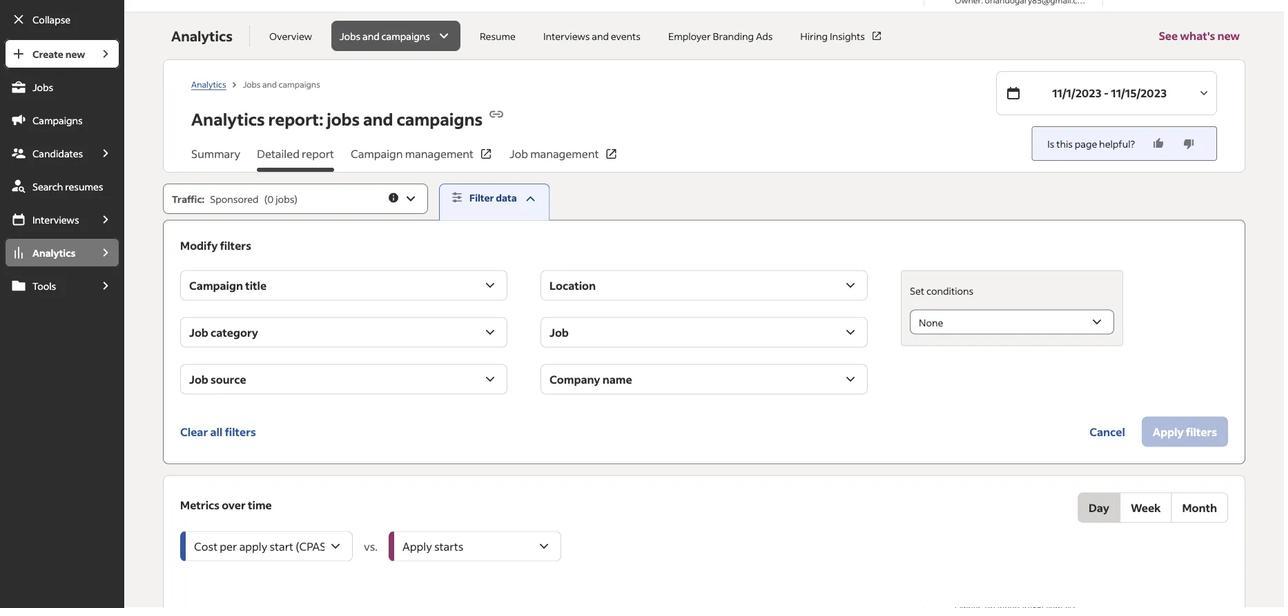 Task type: vqa. For each thing, say whether or not it's contained in the screenshot.
name not set Owner: orlandogary85@gmail.com
no



Task type: locate. For each thing, give the bounding box(es) containing it.
new inside button
[[1217, 29, 1240, 43]]

analytics link
[[191, 79, 226, 90], [4, 237, 91, 268]]

vs.
[[364, 539, 378, 553]]

summary
[[191, 147, 240, 161]]

job left category
[[189, 325, 208, 339]]

is this page helpful?
[[1047, 137, 1135, 150]]

0 vertical spatial campaign
[[351, 147, 403, 161]]

1 horizontal spatial new
[[1217, 29, 1240, 43]]

1 vertical spatial new
[[65, 48, 85, 60]]

data
[[496, 192, 517, 204]]

0 horizontal spatial analytics link
[[4, 237, 91, 268]]

1 horizontal spatial jobs
[[327, 108, 360, 130]]

interviews left events
[[543, 30, 590, 42]]

11/1/2023
[[1052, 86, 1102, 100]]

0 vertical spatial jobs
[[327, 108, 360, 130]]

show shareable url image
[[488, 106, 505, 123]]

resume link
[[471, 21, 524, 51]]

jobs
[[327, 108, 360, 130], [276, 193, 294, 205]]

is
[[1047, 137, 1054, 150]]

0 horizontal spatial management
[[405, 147, 474, 161]]

job button
[[541, 317, 868, 348]]

interviews
[[543, 30, 590, 42], [32, 213, 79, 226]]

0 horizontal spatial new
[[65, 48, 85, 60]]

source
[[211, 372, 246, 386]]

0 horizontal spatial interviews
[[32, 213, 79, 226]]

location
[[550, 278, 596, 292]]

0 horizontal spatial jobs and campaigns
[[243, 79, 320, 89]]

interviews and events link
[[535, 21, 649, 51]]

jobs right 0
[[276, 193, 294, 205]]

new right what's
[[1217, 29, 1240, 43]]

metrics over time
[[180, 498, 272, 512]]

1 horizontal spatial campaign
[[351, 147, 403, 161]]

job management
[[509, 147, 599, 161]]

menu bar
[[0, 39, 124, 608]]

region
[[180, 606, 1228, 608]]

1 horizontal spatial management
[[530, 147, 599, 161]]

11/15/2023
[[1111, 86, 1167, 100]]

1 vertical spatial jobs
[[276, 193, 294, 205]]

management for campaign management
[[405, 147, 474, 161]]

search
[[32, 180, 63, 193]]

company
[[550, 372, 600, 386]]

1 horizontal spatial jobs and campaigns
[[340, 30, 430, 42]]

campaigns
[[32, 114, 83, 126]]

job for job management
[[509, 147, 528, 161]]

filters
[[220, 238, 251, 252], [225, 425, 256, 439]]

1 management from the left
[[405, 147, 474, 161]]

employer
[[668, 30, 711, 42]]

metrics
[[180, 498, 220, 512]]

create new link
[[4, 39, 91, 69]]

employer branding ads
[[668, 30, 773, 42]]

filters inside button
[[225, 425, 256, 439]]

0 horizontal spatial campaign
[[189, 278, 243, 292]]

traffic: sponsored ( 0 jobs )
[[172, 193, 298, 205]]

0 vertical spatial new
[[1217, 29, 1240, 43]]

jobs and campaigns inside button
[[340, 30, 430, 42]]

campaign left title
[[189, 278, 243, 292]]

detailed
[[257, 147, 300, 161]]

2 vertical spatial campaigns
[[397, 108, 483, 130]]

-
[[1104, 86, 1109, 100]]

1 horizontal spatial analytics link
[[191, 79, 226, 90]]

0 vertical spatial filters
[[220, 238, 251, 252]]

filter data
[[469, 192, 517, 204]]

1 vertical spatial interviews
[[32, 213, 79, 226]]

interviews for interviews
[[32, 213, 79, 226]]

this page is helpful image
[[1152, 137, 1165, 150]]

and
[[362, 30, 379, 42], [592, 30, 609, 42], [262, 79, 277, 89], [363, 108, 393, 130]]

2 management from the left
[[530, 147, 599, 161]]

campaign management
[[351, 147, 474, 161]]

campaign title button
[[180, 270, 507, 301]]

campaign up this filters data based on the type of traffic a job received, not the sponsored status of the job itself. some jobs may receive both sponsored and organic traffic. combined view shows all traffic. icon
[[351, 147, 403, 161]]

modify
[[180, 238, 218, 252]]

clear all filters button
[[180, 417, 256, 447]]

category
[[211, 325, 258, 339]]

company name
[[550, 372, 632, 386]]

0 vertical spatial analytics link
[[191, 79, 226, 90]]

jobs and campaigns
[[340, 30, 430, 42], [243, 79, 320, 89]]

analytics
[[171, 27, 233, 45], [191, 79, 226, 89], [191, 108, 265, 130], [32, 246, 75, 259]]

0 horizontal spatial jobs
[[32, 81, 53, 93]]

job management link
[[509, 146, 618, 172]]

detailed report link
[[257, 146, 334, 172]]

see what's new button
[[1159, 12, 1240, 59]]

none button
[[910, 310, 1114, 335]]

job for job category
[[189, 325, 208, 339]]

0 vertical spatial campaigns
[[381, 30, 430, 42]]

filters right modify
[[220, 238, 251, 252]]

create
[[32, 48, 63, 60]]

filter
[[469, 192, 494, 204]]

time
[[248, 498, 272, 512]]

job left source
[[189, 372, 208, 386]]

new right create
[[65, 48, 85, 60]]

see
[[1159, 29, 1178, 43]]

management for job management
[[530, 147, 599, 161]]

1 vertical spatial analytics link
[[4, 237, 91, 268]]

1 vertical spatial campaign
[[189, 278, 243, 292]]

management
[[405, 147, 474, 161], [530, 147, 599, 161]]

new
[[1217, 29, 1240, 43], [65, 48, 85, 60]]

job up data
[[509, 147, 528, 161]]

job category button
[[180, 317, 507, 348]]

job inside popup button
[[189, 325, 208, 339]]

0 vertical spatial interviews
[[543, 30, 590, 42]]

1 horizontal spatial interviews
[[543, 30, 590, 42]]

campaign inside dropdown button
[[189, 278, 243, 292]]

hiring insights
[[800, 30, 865, 42]]

filters right all
[[225, 425, 256, 439]]

interviews and events
[[543, 30, 641, 42]]

campaign management link
[[351, 146, 493, 172]]

job for job source
[[189, 372, 208, 386]]

0 vertical spatial jobs and campaigns
[[340, 30, 430, 42]]

jobs
[[340, 30, 361, 42], [243, 79, 261, 89], [32, 81, 53, 93]]

campaign for campaign management
[[351, 147, 403, 161]]

day
[[1089, 501, 1109, 515]]

jobs inside jobs and campaigns button
[[340, 30, 361, 42]]

overview
[[269, 30, 312, 42]]

jobs up "report"
[[327, 108, 360, 130]]

summary link
[[191, 146, 240, 172]]

campaigns
[[381, 30, 430, 42], [279, 79, 320, 89], [397, 108, 483, 130]]

set
[[910, 284, 924, 297]]

2 horizontal spatial jobs
[[340, 30, 361, 42]]

interviews down search resumes link
[[32, 213, 79, 226]]

1 vertical spatial campaigns
[[279, 79, 320, 89]]

1 vertical spatial filters
[[225, 425, 256, 439]]

1 vertical spatial jobs and campaigns
[[243, 79, 320, 89]]

job source
[[189, 372, 246, 386]]

tools
[[32, 280, 56, 292]]

analytics report: jobs and campaigns
[[191, 108, 483, 130]]

management inside the job management link
[[530, 147, 599, 161]]

location button
[[541, 270, 868, 301]]

management inside the campaign management link
[[405, 147, 474, 161]]

this filters data based on the type of traffic a job received, not the sponsored status of the job itself. some jobs may receive both sponsored and organic traffic. combined view shows all traffic. image
[[387, 192, 400, 204]]

conditions
[[926, 284, 974, 297]]

job down location
[[550, 325, 569, 339]]

)
[[294, 193, 298, 205]]

search resumes
[[32, 180, 103, 193]]

campaign
[[351, 147, 403, 161], [189, 278, 243, 292]]



Task type: describe. For each thing, give the bounding box(es) containing it.
create new
[[32, 48, 85, 60]]

job for job
[[550, 325, 569, 339]]

see what's new
[[1159, 29, 1240, 43]]

ads
[[756, 30, 773, 42]]

month
[[1182, 501, 1217, 515]]

this page is not helpful image
[[1182, 137, 1196, 150]]

job source button
[[180, 364, 507, 395]]

menu bar containing create new
[[0, 39, 124, 608]]

cancel
[[1089, 425, 1125, 439]]

jobs and campaigns button
[[331, 21, 460, 51]]

title
[[245, 278, 267, 292]]

modify filters
[[180, 238, 251, 252]]

campaigns link
[[4, 105, 120, 135]]

report:
[[268, 108, 323, 130]]

campaigns inside button
[[381, 30, 430, 42]]

0
[[267, 193, 274, 205]]

overview link
[[261, 21, 320, 51]]

traffic:
[[172, 193, 204, 205]]

job category
[[189, 325, 258, 339]]

detailed report
[[257, 147, 334, 161]]

week
[[1131, 501, 1161, 515]]

filter data button
[[439, 184, 550, 221]]

report
[[302, 147, 334, 161]]

and inside button
[[362, 30, 379, 42]]

page
[[1075, 137, 1097, 150]]

what's
[[1180, 29, 1215, 43]]

cancel button
[[1078, 417, 1136, 447]]

resume
[[480, 30, 516, 42]]

set conditions
[[910, 284, 974, 297]]

interviews for interviews and events
[[543, 30, 590, 42]]

insights
[[830, 30, 865, 42]]

over
[[222, 498, 246, 512]]

search resumes link
[[4, 171, 120, 202]]

candidates
[[32, 147, 83, 159]]

this
[[1056, 137, 1073, 150]]

hiring insights link
[[792, 21, 891, 51]]

resumes
[[65, 180, 103, 193]]

employer branding ads link
[[660, 21, 781, 51]]

interviews link
[[4, 204, 91, 235]]

collapse button
[[4, 4, 120, 35]]

branding
[[713, 30, 754, 42]]

name
[[602, 372, 632, 386]]

(
[[264, 193, 267, 205]]

jobs inside jobs link
[[32, 81, 53, 93]]

collapse
[[32, 13, 71, 26]]

tools link
[[4, 271, 91, 301]]

1 horizontal spatial jobs
[[243, 79, 261, 89]]

campaign for campaign title
[[189, 278, 243, 292]]

jobs link
[[4, 72, 120, 102]]

all
[[210, 425, 222, 439]]

sponsored
[[210, 193, 259, 205]]

0 horizontal spatial jobs
[[276, 193, 294, 205]]

clear
[[180, 425, 208, 439]]

clear all filters
[[180, 425, 256, 439]]

helpful?
[[1099, 137, 1135, 150]]

candidates link
[[4, 138, 91, 168]]

campaign title
[[189, 278, 267, 292]]

11/1/2023 - 11/15/2023
[[1052, 86, 1167, 100]]

hiring
[[800, 30, 828, 42]]



